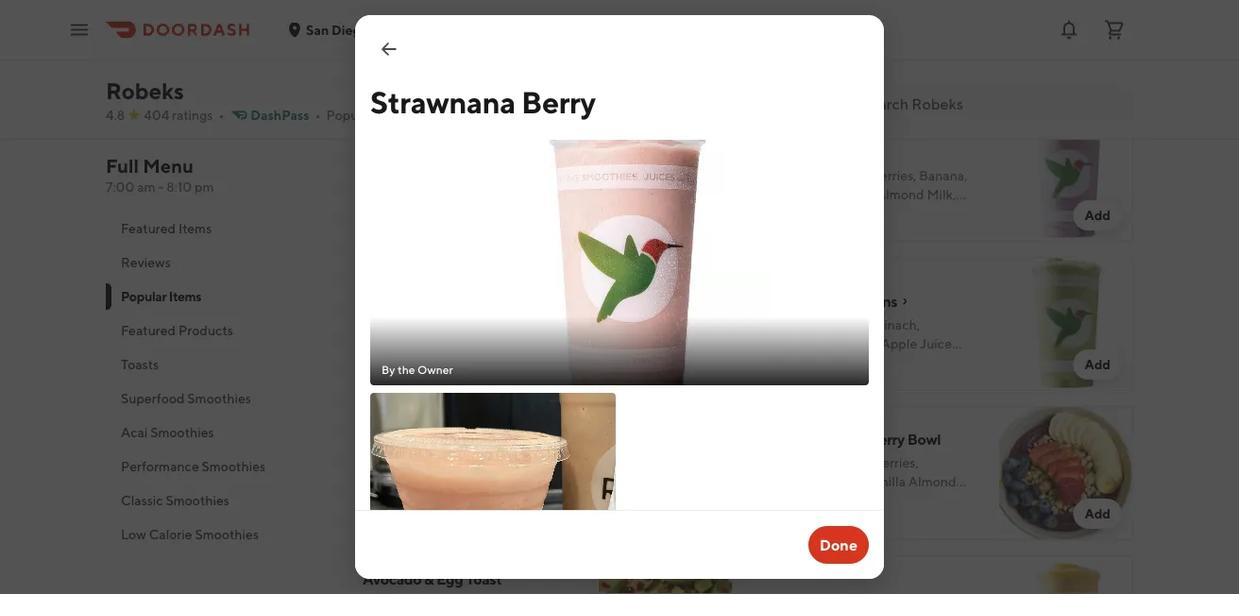 Task type: locate. For each thing, give the bounding box(es) containing it.
0 horizontal spatial non-
[[363, 177, 394, 193]]

strawnana berry image
[[599, 257, 733, 391]]

0 horizontal spatial milk,
[[532, 177, 561, 193]]

toasts button
[[106, 348, 325, 382]]

fresh
[[763, 317, 797, 333], [833, 317, 866, 333]]

acai down superfood
[[121, 425, 148, 440]]

popular
[[348, 47, 419, 72], [326, 107, 373, 123], [121, 289, 167, 304]]

0 horizontal spatial classic
[[121, 493, 163, 508]]

strawberries, up seeds,
[[763, 168, 842, 183]]

0 vertical spatial non-
[[363, 177, 394, 193]]

calories: inside the strawberries, banana, non-fat frozen yogurt, apple juice    calories: 160/330/440
[[527, 336, 579, 351]]

1 horizontal spatial acai
[[763, 430, 793, 448]]

1 horizontal spatial strawberries,
[[763, 168, 842, 183]]

items for popular items
[[169, 289, 202, 304]]

featured inside button
[[121, 323, 176, 338]]

0 horizontal spatial fresh
[[763, 317, 797, 333]]

1 vertical spatial strawnana
[[796, 430, 866, 448]]

smoothies inside performance smoothies button
[[202, 459, 266, 474]]

#3 most liked
[[363, 510, 447, 525]]

0 vertical spatial frozen
[[417, 177, 458, 193]]

popular down the
[[326, 107, 373, 123]]

am
[[137, 179, 156, 195]]

0 horizontal spatial acai
[[121, 425, 148, 440]]

commonly
[[406, 75, 468, 91]]

0 vertical spatial strawnana
[[370, 84, 516, 120]]

banana, up multi-
[[363, 158, 411, 174]]

queen of all greens image
[[1000, 257, 1134, 391]]

toast up '88% (17)'
[[473, 421, 509, 439]]

1 horizontal spatial &
[[424, 570, 434, 588]]

smoothies inside acai smoothies button
[[150, 425, 214, 440]]

add for banana, peanut butter, chocolate, non-fat frozen yogurt, soy milk, multi-vitamin, whey protein (40g) calories: 810/1080
[[684, 207, 711, 223]]

low calorie smoothies button
[[106, 518, 325, 552]]

popular up the most on the left
[[348, 47, 419, 72]]

superfood smoothies
[[121, 391, 251, 406]]

robeks
[[106, 77, 184, 104]]

yogurt,
[[461, 177, 505, 193], [407, 336, 451, 351]]

dashpass
[[251, 107, 310, 123]]

1 horizontal spatial non-
[[495, 317, 527, 333]]

0 vertical spatial popular
[[348, 47, 419, 72]]

Item Search search field
[[862, 94, 1119, 114]]

acai strawnana berry bowl image
[[1000, 406, 1134, 540]]

classic for classic smoothies
[[121, 493, 163, 508]]

from
[[623, 75, 651, 91]]

1 vertical spatial toast
[[466, 570, 502, 588]]

popular down reviews
[[121, 289, 167, 304]]

banana, peanut butter, chocolate, non-fat frozen yogurt, soy milk, multi-vitamin, whey protein (40g) calories: 810/1080
[[363, 158, 573, 231]]

acai smoothies button
[[106, 416, 325, 450]]

0 vertical spatial yogurt,
[[461, 177, 505, 193]]

(17) right 88%
[[457, 487, 478, 503]]

greens
[[849, 292, 898, 310]]

• right dashpass
[[315, 107, 321, 123]]

calories: inside strawberries, blueberries, banana, flax seeds, vanilla almond milk, agave, raspberry juice    calories: 179/290/390
[[906, 206, 959, 221]]

4.8
[[106, 107, 125, 123]]

1 horizontal spatial milk,
[[927, 187, 957, 202]]

fresh down all
[[833, 317, 866, 333]]

0 vertical spatial toast
[[473, 421, 509, 439]]

popular juice & smoothie bar • 2.2 mi
[[326, 107, 559, 123]]

milk,
[[532, 177, 561, 193], [927, 187, 957, 202]]

1 horizontal spatial apple
[[881, 336, 918, 351]]

apple inside fresh kale, fresh spinach, pineapple, banana, apple juice calories: 180/290/420
[[881, 336, 918, 351]]

0 horizontal spatial (17)
[[457, 487, 478, 503]]

featured
[[121, 221, 176, 236], [121, 323, 176, 338]]

810/1080
[[418, 215, 478, 231]]

1 vertical spatial non-
[[495, 317, 527, 333]]

fat
[[394, 177, 414, 193], [527, 317, 547, 333]]

smoothies down classic smoothies button
[[195, 527, 259, 542]]

smoothies
[[187, 391, 251, 406], [150, 425, 214, 440], [202, 459, 266, 474], [166, 493, 230, 508], [195, 527, 259, 542]]

0 horizontal spatial strawberries,
[[363, 317, 442, 333]]

1 apple from the left
[[453, 336, 490, 351]]

(17) for avocado
[[457, 487, 478, 503]]

dashpass •
[[251, 107, 321, 123]]

1 horizontal spatial frozen
[[417, 177, 458, 193]]

popular for popular juice & smoothie bar • 2.2 mi
[[326, 107, 373, 123]]

milk, right almond
[[927, 187, 957, 202]]

multi-
[[363, 196, 400, 212]]

$13.29 •
[[763, 497, 812, 512]]

apple inside the strawberries, banana, non-fat frozen yogurt, apple juice    calories: 160/330/440
[[453, 336, 490, 351]]

1 vertical spatial strawberries,
[[363, 317, 442, 333]]

2 apple from the left
[[881, 336, 918, 351]]

smoothies for classic smoothies
[[166, 493, 230, 508]]

items
[[522, 75, 554, 91]]

strawberries, inside the strawberries, banana, non-fat frozen yogurt, apple juice    calories: 160/330/440
[[363, 317, 442, 333]]

frozen inside the banana, peanut butter, chocolate, non-fat frozen yogurt, soy milk, multi-vitamin, whey protein (40g) calories: 810/1080
[[417, 177, 458, 193]]

items up reviews button
[[178, 221, 212, 236]]

non- inside the banana, peanut butter, chocolate, non-fat frozen yogurt, soy milk, multi-vitamin, whey protein (40g) calories: 810/1080
[[363, 177, 394, 193]]

the
[[398, 363, 415, 376]]

7:00
[[106, 179, 135, 195]]

1 vertical spatial popular
[[326, 107, 373, 123]]

add for fresh kale, fresh spinach, pineapple, banana, apple juice calories: 180/290/420
[[1085, 357, 1111, 372]]

classic up low
[[121, 493, 163, 508]]

1 horizontal spatial berry
[[869, 430, 905, 448]]

(17)
[[457, 487, 478, 503], [861, 497, 882, 512]]

ratings
[[172, 107, 213, 123]]

• right $13.29
[[806, 497, 812, 512]]

add for strawberries, banana, non-fat frozen yogurt, apple juice    calories: 160/330/440
[[684, 357, 711, 372]]

avocado & egg toast image
[[599, 556, 733, 594]]

banana, inside the strawberries, banana, non-fat frozen yogurt, apple juice    calories: 160/330/440
[[444, 317, 493, 333]]

179/290/390
[[763, 224, 845, 240]]

2 featured from the top
[[121, 323, 176, 338]]

apple for 160/330/440
[[453, 336, 490, 351]]

0 horizontal spatial yogurt,
[[407, 336, 451, 351]]

strawberries, inside strawberries, blueberries, banana, flax seeds, vanilla almond milk, agave, raspberry juice    calories: 179/290/390
[[763, 168, 842, 183]]

items inside popular items the most commonly ordered items and dishes from this store
[[423, 47, 474, 72]]

2 vertical spatial popular
[[121, 289, 167, 304]]

bowl
[[908, 430, 941, 448]]

1 fresh from the left
[[763, 317, 797, 333]]

items inside button
[[178, 221, 212, 236]]

juice
[[376, 107, 408, 123], [872, 206, 904, 221], [493, 336, 525, 351], [920, 336, 952, 351]]

low calorie smoothies
[[121, 527, 259, 542]]

smoothies down 'toasts' button
[[187, 391, 251, 406]]

classic down by
[[363, 421, 409, 439]]

superfood
[[121, 391, 185, 406]]

0 horizontal spatial apple
[[453, 336, 490, 351]]

1 horizontal spatial yogurt,
[[461, 177, 505, 193]]

strawberries, banana, non-fat frozen yogurt, apple juice    calories: 160/330/440
[[363, 317, 579, 370]]

acai
[[121, 425, 148, 440], [763, 430, 793, 448]]

0 vertical spatial strawberries,
[[763, 168, 842, 183]]

popular for popular items
[[121, 289, 167, 304]]

featured for featured items
[[121, 221, 176, 236]]

done button
[[809, 526, 869, 564]]

acai up $13.29
[[763, 430, 793, 448]]

banana,
[[363, 158, 411, 174], [920, 168, 968, 183], [444, 317, 493, 333], [830, 336, 879, 351]]

items up commonly
[[423, 47, 474, 72]]

frozen
[[417, 177, 458, 193], [363, 336, 405, 351]]

most
[[373, 75, 403, 91]]

pm
[[195, 179, 214, 195]]

& left smoothie
[[411, 107, 419, 123]]

1 vertical spatial fat
[[527, 317, 547, 333]]

•
[[219, 107, 224, 123], [315, 107, 321, 123], [511, 107, 516, 123], [402, 487, 407, 503], [806, 497, 812, 512]]

avocado left egg at left
[[363, 570, 422, 588]]

frozen down peanut
[[417, 177, 458, 193]]

acai inside button
[[121, 425, 148, 440]]

acai strawnana berry bowl
[[763, 430, 941, 448]]

yogurt, up owner
[[407, 336, 451, 351]]

strawberries, up 160/330/440
[[363, 317, 442, 333]]

pineapple,
[[763, 336, 828, 351]]

banana, up 180/290/420 at the bottom right of page
[[830, 336, 879, 351]]

avocado down owner
[[412, 421, 471, 439]]

featured inside button
[[121, 221, 176, 236]]

1 vertical spatial frozen
[[363, 336, 405, 351]]

popular inside popular items the most commonly ordered items and dishes from this store
[[348, 47, 419, 72]]

$13.29
[[763, 497, 802, 512]]

calories:
[[906, 206, 959, 221], [363, 215, 415, 231], [527, 336, 579, 351], [763, 355, 816, 370]]

0 vertical spatial berry
[[522, 84, 596, 120]]

1 featured from the top
[[121, 221, 176, 236]]

yogurt, down the butter,
[[461, 177, 505, 193]]

smoothies down superfood smoothies
[[150, 425, 214, 440]]

strawnana inside dialog
[[370, 84, 516, 120]]

mahalo mango image
[[1000, 556, 1134, 594]]

fat inside the banana, peanut butter, chocolate, non-fat frozen yogurt, soy milk, multi-vitamin, whey protein (40g) calories: 810/1080
[[394, 177, 414, 193]]

0 vertical spatial classic
[[363, 421, 409, 439]]

smoothies down "performance smoothies"
[[166, 493, 230, 508]]

0 horizontal spatial berry
[[522, 84, 596, 120]]

1 vertical spatial yogurt,
[[407, 336, 451, 351]]

add button for banana, peanut butter, chocolate, non-fat frozen yogurt, soy milk, multi-vitamin, whey protein (40g) calories: 810/1080
[[673, 200, 722, 231]]

• for dashpass •
[[315, 107, 321, 123]]

peanut
[[414, 158, 457, 174]]

• for $13.29 •
[[806, 497, 812, 512]]

performance
[[121, 459, 199, 474]]

frozen up by
[[363, 336, 405, 351]]

full
[[106, 155, 139, 177]]

smoothies inside 'superfood smoothies' button
[[187, 391, 251, 406]]

&
[[411, 107, 419, 123], [424, 570, 434, 588]]

1 horizontal spatial fresh
[[833, 317, 866, 333]]

queen of all greens
[[763, 292, 898, 310]]

smoothies down acai smoothies button
[[202, 459, 266, 474]]

items up featured products
[[169, 289, 202, 304]]

1 vertical spatial classic
[[121, 493, 163, 508]]

0 vertical spatial featured
[[121, 221, 176, 236]]

notification bell image
[[1058, 18, 1081, 41]]

low
[[121, 527, 146, 542]]

0 horizontal spatial fat
[[394, 177, 414, 193]]

strawberries,
[[763, 168, 842, 183], [363, 317, 442, 333]]

1 vertical spatial featured
[[121, 323, 176, 338]]

most
[[382, 510, 412, 525]]

0 horizontal spatial strawnana
[[370, 84, 516, 120]]

whey
[[453, 196, 489, 212]]

1 vertical spatial &
[[424, 570, 434, 588]]

82%
[[833, 497, 858, 512]]

88% (17)
[[428, 487, 478, 503]]

featured up reviews
[[121, 221, 176, 236]]

agave,
[[763, 206, 805, 221]]

banana, up almond
[[920, 168, 968, 183]]

ordered
[[471, 75, 519, 91]]

banana, inside the banana, peanut butter, chocolate, non-fat frozen yogurt, soy milk, multi-vitamin, whey protein (40g) calories: 810/1080
[[363, 158, 411, 174]]

1 vertical spatial items
[[178, 221, 212, 236]]

(17) right 82%
[[861, 497, 882, 512]]

toast
[[473, 421, 509, 439], [466, 570, 502, 588]]

& left egg at left
[[424, 570, 434, 588]]

toast right egg at left
[[466, 570, 502, 588]]

0 vertical spatial items
[[423, 47, 474, 72]]

calorie
[[149, 527, 192, 542]]

back image
[[378, 38, 401, 60]]

1 horizontal spatial fat
[[527, 317, 547, 333]]

calories: inside the banana, peanut butter, chocolate, non-fat frozen yogurt, soy milk, multi-vitamin, whey protein (40g) calories: 810/1080
[[363, 215, 415, 231]]

juice inside the strawberries, banana, non-fat frozen yogurt, apple juice    calories: 160/330/440
[[493, 336, 525, 351]]

smoothies inside classic smoothies button
[[166, 493, 230, 508]]

featured up toasts
[[121, 323, 176, 338]]

0 horizontal spatial frozen
[[363, 336, 405, 351]]

1 horizontal spatial strawnana
[[796, 430, 866, 448]]

banana, inside strawberries, blueberries, banana, flax seeds, vanilla almond milk, agave, raspberry juice    calories: 179/290/390
[[920, 168, 968, 183]]

1 horizontal spatial classic
[[363, 421, 409, 439]]

raspberry
[[808, 206, 869, 221]]

• up #3 most liked
[[402, 487, 407, 503]]

(17) for strawnana
[[861, 497, 882, 512]]

1 horizontal spatial (17)
[[861, 497, 882, 512]]

the
[[348, 75, 370, 91]]

milk, up (40g)
[[532, 177, 561, 193]]

seeds,
[[791, 187, 831, 202]]

berry beneficial image
[[1000, 108, 1134, 242]]

0 vertical spatial avocado
[[412, 421, 471, 439]]

-
[[158, 179, 164, 195]]

0 vertical spatial fat
[[394, 177, 414, 193]]

fresh down the "queen"
[[763, 317, 797, 333]]

classic inside button
[[121, 493, 163, 508]]

vitamin,
[[400, 196, 450, 212]]

banana, up owner
[[444, 317, 493, 333]]

0 vertical spatial &
[[411, 107, 419, 123]]

strawberries, for frozen
[[363, 317, 442, 333]]

2 vertical spatial items
[[169, 289, 202, 304]]



Task type: vqa. For each thing, say whether or not it's contained in the screenshot.
the leftmost '(17)'
yes



Task type: describe. For each thing, give the bounding box(es) containing it.
$9.99
[[363, 487, 398, 503]]

of
[[812, 292, 826, 310]]

82% (17)
[[833, 497, 882, 512]]

products
[[178, 323, 233, 338]]

classic smoothies button
[[106, 484, 325, 518]]

800 lb gorilla image
[[599, 108, 733, 242]]

2 fresh from the left
[[833, 317, 866, 333]]

by the owner
[[382, 363, 453, 376]]

non- inside the strawberries, banana, non-fat frozen yogurt, apple juice    calories: 160/330/440
[[495, 317, 527, 333]]

180/290/420
[[818, 355, 903, 370]]

popular for popular items the most commonly ordered items and dishes from this store
[[348, 47, 419, 72]]

san
[[306, 22, 329, 37]]

0 horizontal spatial &
[[411, 107, 419, 123]]

yogurt, inside the strawberries, banana, non-fat frozen yogurt, apple juice    calories: 160/330/440
[[407, 336, 451, 351]]

open menu image
[[68, 18, 91, 41]]

featured for featured products
[[121, 323, 176, 338]]

reviews button
[[106, 246, 325, 280]]

fat inside the strawberries, banana, non-fat frozen yogurt, apple juice    calories: 160/330/440
[[527, 317, 547, 333]]

apple for 180/290/420
[[881, 336, 918, 351]]

butter,
[[460, 158, 501, 174]]

$9.99 •
[[363, 487, 407, 503]]

protein
[[492, 196, 536, 212]]

0 items, open order cart image
[[1104, 18, 1126, 41]]

san diego zoo button
[[287, 22, 414, 37]]

fresh kale, fresh spinach, pineapple, banana, apple juice calories: 180/290/420
[[763, 317, 952, 370]]

milk, inside the banana, peanut butter, chocolate, non-fat frozen yogurt, soy milk, multi-vitamin, whey protein (40g) calories: 810/1080
[[532, 177, 561, 193]]

performance smoothies button
[[106, 450, 325, 484]]

calories: inside fresh kale, fresh spinach, pineapple, banana, apple juice calories: 180/290/420
[[763, 355, 816, 370]]

by
[[382, 363, 395, 376]]

done
[[820, 536, 858, 554]]

add button for strawberries, banana, non-fat frozen yogurt, apple juice    calories: 160/330/440
[[673, 350, 722, 380]]

frozen inside the strawberries, banana, non-fat frozen yogurt, apple juice    calories: 160/330/440
[[363, 336, 405, 351]]

queen
[[763, 292, 810, 310]]

juice inside strawberries, blueberries, banana, flax seeds, vanilla almond milk, agave, raspberry juice    calories: 179/290/390
[[872, 206, 904, 221]]

classic avocado toast image
[[599, 406, 733, 540]]

smoothie
[[422, 107, 480, 123]]

yogurt, inside the banana, peanut butter, chocolate, non-fat frozen yogurt, soy milk, multi-vitamin, whey protein (40g) calories: 810/1080
[[461, 177, 505, 193]]

and
[[557, 75, 580, 91]]

1 vertical spatial avocado
[[363, 570, 422, 588]]

all
[[829, 292, 847, 310]]

88%
[[428, 487, 454, 503]]

chocolate,
[[504, 158, 569, 174]]

strawberries, blueberries, banana, flax seeds, vanilla almond milk, agave, raspberry juice    calories: 179/290/390
[[763, 168, 968, 240]]

owner
[[418, 363, 453, 376]]

avocado & egg toast
[[363, 570, 502, 588]]

items for featured items
[[178, 221, 212, 236]]

almond
[[877, 187, 925, 202]]

soy
[[507, 177, 530, 193]]

add button for strawberries, blueberries, banana, flax seeds, vanilla almond milk, agave, raspberry juice    calories: 179/290/390
[[1074, 200, 1122, 231]]

add button for fresh kale, fresh spinach, pineapple, banana, apple juice calories: 180/290/420
[[1074, 350, 1122, 380]]

superfood smoothies button
[[106, 382, 325, 416]]

egg
[[436, 570, 463, 588]]

zoo
[[371, 22, 395, 37]]

404 ratings •
[[144, 107, 224, 123]]

strawnana berry dialog
[[355, 15, 884, 594]]

popular items the most commonly ordered items and dishes from this store
[[348, 47, 708, 91]]

san diego zoo
[[306, 22, 395, 37]]

liked
[[414, 510, 447, 525]]

banana, inside fresh kale, fresh spinach, pineapple, banana, apple juice calories: 180/290/420
[[830, 336, 879, 351]]

add for strawberries, blueberries, banana, flax seeds, vanilla almond milk, agave, raspberry juice    calories: 179/290/390
[[1085, 207, 1111, 223]]

flax
[[763, 187, 789, 202]]

#3
[[363, 510, 380, 525]]

vanilla
[[834, 187, 874, 202]]

acai smoothies
[[121, 425, 214, 440]]

items for popular items the most commonly ordered items and dishes from this store
[[423, 47, 474, 72]]

full menu 7:00 am - 8:10 pm
[[106, 155, 214, 195]]

featured products button
[[106, 314, 325, 348]]

bar
[[483, 107, 503, 123]]

2.2
[[524, 107, 542, 123]]

smoothies for superfood smoothies
[[187, 391, 251, 406]]

acai for acai strawnana berry bowl
[[763, 430, 793, 448]]

blueberries,
[[845, 168, 917, 183]]

smoothies for acai smoothies
[[150, 425, 214, 440]]

8:10
[[167, 179, 192, 195]]

this
[[654, 75, 676, 91]]

classic for classic avocado toast
[[363, 421, 409, 439]]

strawnana berry
[[370, 84, 596, 120]]

featured products
[[121, 323, 233, 338]]

smoothies inside low calorie smoothies button
[[195, 527, 259, 542]]

milk, inside strawberries, blueberries, banana, flax seeds, vanilla almond milk, agave, raspberry juice    calories: 179/290/390
[[927, 187, 957, 202]]

classic smoothies
[[121, 493, 230, 508]]

berry inside strawnana berry dialog
[[522, 84, 596, 120]]

spinach,
[[869, 317, 920, 333]]

strawberries, for seeds,
[[763, 168, 842, 183]]

toasts
[[121, 357, 159, 372]]

performance smoothies
[[121, 459, 266, 474]]

• right ratings on the left
[[219, 107, 224, 123]]

store
[[678, 75, 708, 91]]

juice inside fresh kale, fresh spinach, pineapple, banana, apple juice calories: 180/290/420
[[920, 336, 952, 351]]

• left 2.2
[[511, 107, 516, 123]]

mi
[[545, 107, 559, 123]]

• for $9.99 •
[[402, 487, 407, 503]]

acai for acai smoothies
[[121, 425, 148, 440]]

1 vertical spatial berry
[[869, 430, 905, 448]]

(40g)
[[539, 196, 573, 212]]

featured items button
[[106, 212, 325, 246]]

diego
[[332, 22, 369, 37]]

reviews
[[121, 255, 171, 270]]

160/330/440
[[363, 355, 448, 370]]

kale,
[[800, 317, 830, 333]]

classic avocado toast
[[363, 421, 509, 439]]

smoothies for performance smoothies
[[202, 459, 266, 474]]

dishes
[[582, 75, 620, 91]]



